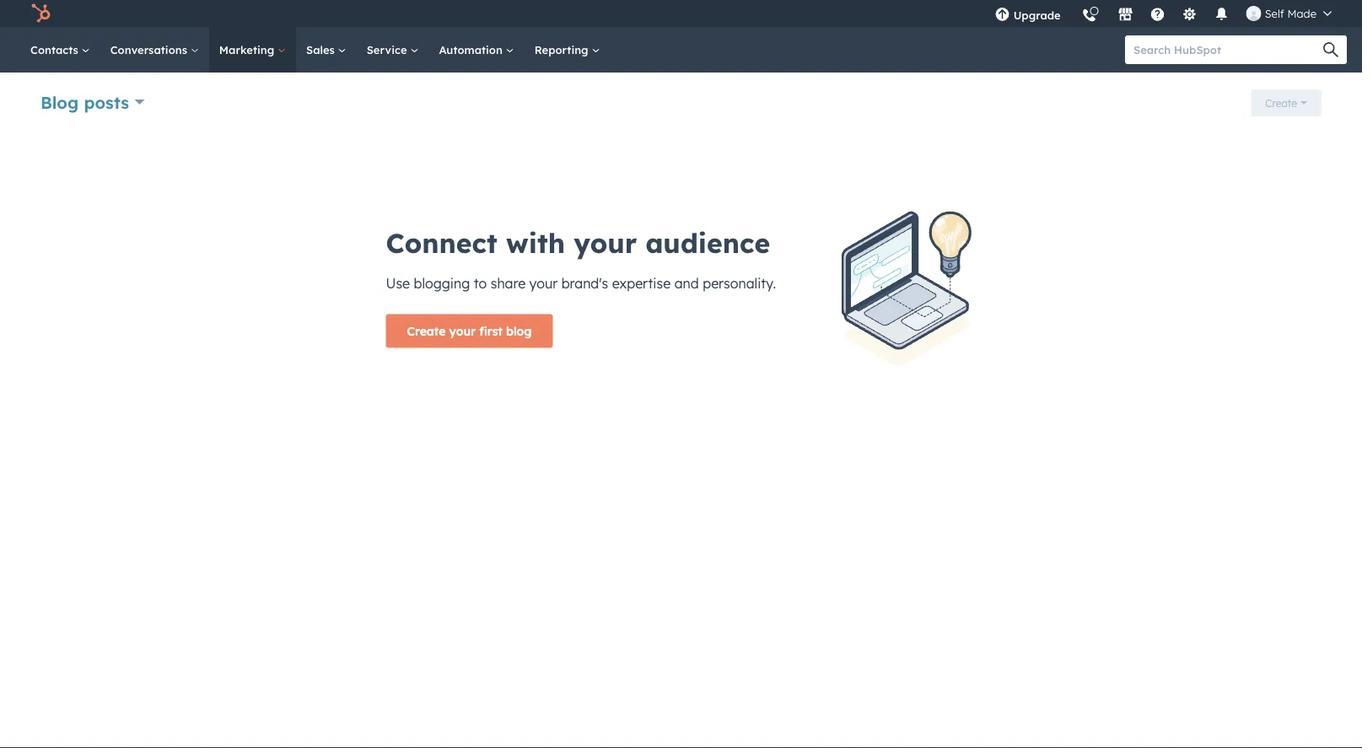 Task type: vqa. For each thing, say whether or not it's contained in the screenshot.
calling icon
yes



Task type: describe. For each thing, give the bounding box(es) containing it.
help image
[[1150, 8, 1166, 23]]

search image
[[1324, 42, 1339, 57]]

sales
[[306, 43, 338, 57]]

hubspot image
[[30, 3, 51, 24]]

personality.
[[703, 275, 776, 291]]

expertise
[[612, 275, 671, 291]]

conversations link
[[100, 27, 209, 73]]

posts
[[84, 92, 129, 113]]

sales link
[[296, 27, 357, 73]]

with
[[506, 226, 565, 259]]

notifications button
[[1208, 0, 1237, 27]]

brand's
[[562, 275, 608, 291]]

connect with your audience
[[386, 226, 770, 259]]

blog
[[506, 324, 532, 338]]

Search HubSpot search field
[[1125, 35, 1332, 64]]

self
[[1265, 6, 1285, 20]]

first
[[479, 324, 503, 338]]

and
[[675, 275, 699, 291]]

search button
[[1315, 35, 1347, 64]]

to
[[474, 275, 487, 291]]

automation
[[439, 43, 506, 57]]

self made button
[[1237, 0, 1342, 27]]

help button
[[1144, 0, 1172, 27]]

self made
[[1265, 6, 1317, 20]]

create for create
[[1266, 97, 1297, 109]]

made
[[1288, 6, 1317, 20]]

2 horizontal spatial your
[[574, 226, 637, 259]]

create for create your first blog
[[407, 324, 446, 338]]

settings link
[[1172, 0, 1208, 27]]

notifications image
[[1215, 8, 1230, 23]]

marketing
[[219, 43, 278, 57]]

blogging
[[414, 275, 470, 291]]

upgrade image
[[995, 8, 1010, 23]]

calling icon button
[[1075, 2, 1104, 27]]

create your first blog button
[[386, 314, 553, 348]]

upgrade
[[1014, 8, 1061, 22]]

settings image
[[1183, 8, 1198, 23]]

connect
[[386, 226, 498, 259]]



Task type: locate. For each thing, give the bounding box(es) containing it.
conversations
[[110, 43, 190, 57]]

create inside button
[[407, 324, 446, 338]]

audience
[[646, 226, 770, 259]]

your up brand's
[[574, 226, 637, 259]]

marketplaces image
[[1118, 8, 1134, 23]]

share
[[491, 275, 526, 291]]

hubspot link
[[20, 3, 63, 24]]

create inside popup button
[[1266, 97, 1297, 109]]

marketplaces button
[[1108, 0, 1144, 27]]

1 horizontal spatial your
[[529, 275, 558, 291]]

service link
[[357, 27, 429, 73]]

your inside create your first blog button
[[449, 324, 476, 338]]

your
[[574, 226, 637, 259], [529, 275, 558, 291], [449, 324, 476, 338]]

create
[[1266, 97, 1297, 109], [407, 324, 446, 338]]

ruby anderson image
[[1247, 6, 1262, 21]]

create down 'search hubspot' search box
[[1266, 97, 1297, 109]]

create your first blog
[[407, 324, 532, 338]]

1 vertical spatial create
[[407, 324, 446, 338]]

1 vertical spatial your
[[529, 275, 558, 291]]

your right share
[[529, 275, 558, 291]]

contacts link
[[20, 27, 100, 73]]

2 vertical spatial your
[[449, 324, 476, 338]]

automation link
[[429, 27, 525, 73]]

0 horizontal spatial create
[[407, 324, 446, 338]]

reporting
[[535, 43, 592, 57]]

menu containing self made
[[985, 0, 1342, 33]]

your left first
[[449, 324, 476, 338]]

create button
[[1251, 89, 1322, 116]]

reporting link
[[525, 27, 610, 73]]

blog
[[40, 92, 79, 113]]

use
[[386, 275, 410, 291]]

0 horizontal spatial your
[[449, 324, 476, 338]]

menu
[[985, 0, 1342, 33]]

1 horizontal spatial create
[[1266, 97, 1297, 109]]

blog posts button
[[40, 90, 145, 114]]

contacts
[[30, 43, 82, 57]]

create down blogging
[[407, 324, 446, 338]]

0 vertical spatial your
[[574, 226, 637, 259]]

marketing link
[[209, 27, 296, 73]]

service
[[367, 43, 410, 57]]

use blogging to share your brand's expertise and personality.
[[386, 275, 776, 291]]

blog posts banner
[[40, 84, 1322, 123]]

0 vertical spatial create
[[1266, 97, 1297, 109]]

blog posts
[[40, 92, 129, 113]]

calling icon image
[[1082, 8, 1097, 24]]



